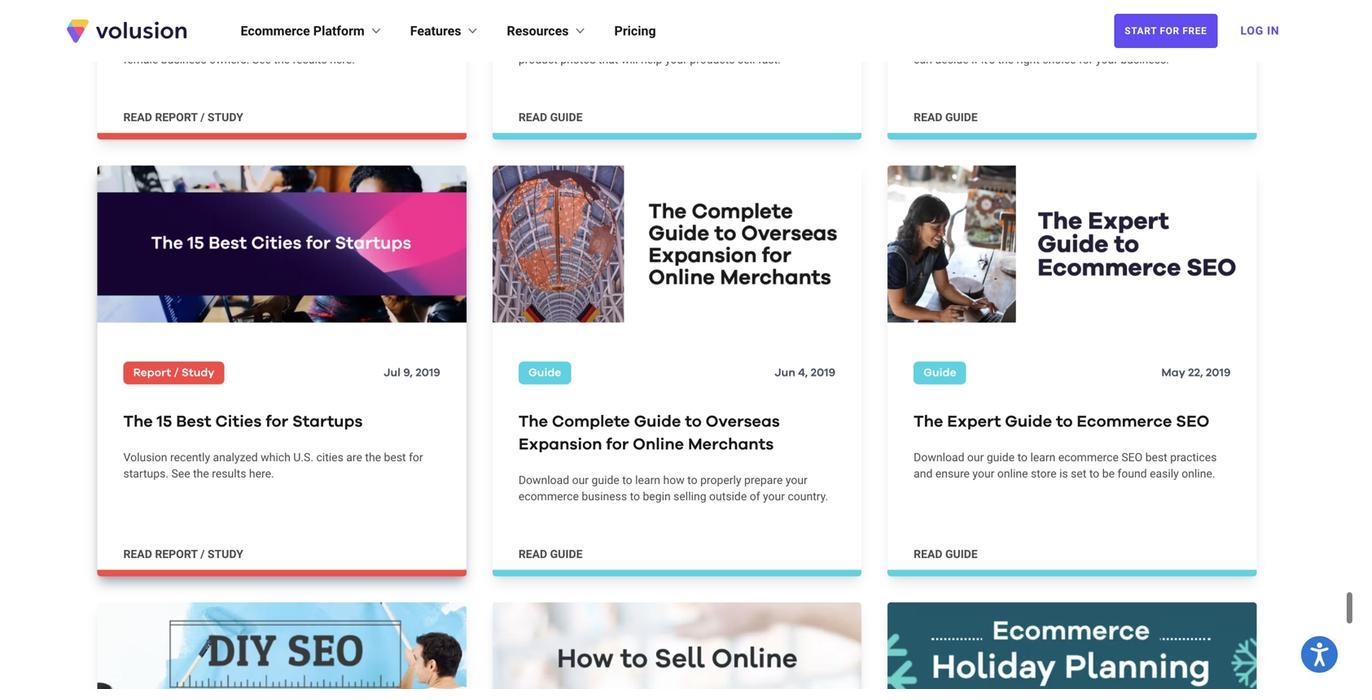 Task type: describe. For each thing, give the bounding box(es) containing it.
for inside the complete guide to overseas expansion for online merchants
[[606, 437, 629, 453]]

jul
[[384, 368, 401, 379]]

country.
[[788, 490, 829, 504]]

resources
[[507, 23, 569, 39]]

it's
[[981, 53, 995, 67]]

the for the expert guide to ecommerce seo
[[914, 414, 944, 431]]

start
[[1125, 25, 1157, 37]]

guide inside download our guide to learn how to take great, high-quality product photos that will help your products sell fast.
[[592, 37, 620, 50]]

cities for are
[[316, 451, 344, 465]]

all
[[1059, 37, 1071, 50]]

ecommerce inside dropdown button
[[241, 23, 310, 39]]

learn for will
[[636, 37, 661, 50]]

guide up store
[[1005, 414, 1053, 431]]

9,
[[403, 368, 413, 379]]

2 read report / study from the top
[[123, 548, 243, 562]]

jun
[[775, 368, 796, 379]]

the expert guide to ecommerce seo
[[914, 414, 1210, 431]]

fast.
[[758, 53, 781, 67]]

platform
[[313, 23, 365, 39]]

2019 for the 15 best cities for startups
[[416, 368, 441, 379]]

great,
[[725, 37, 753, 50]]

expert
[[948, 414, 1002, 431]]

take
[[701, 37, 722, 50]]

will
[[621, 53, 638, 67]]

features button
[[410, 21, 481, 41]]

1 read report / study from the top
[[123, 111, 243, 124]]

learn for it's
[[1031, 37, 1056, 50]]

online.
[[1182, 468, 1216, 481]]

the expert guide to ecommerce seo image
[[888, 166, 1257, 323]]

download for download our guide to learn ecommerce seo best practices and ensure your online store is set to be found easily online.
[[914, 451, 965, 465]]

1 read report / study button from the top
[[123, 110, 243, 126]]

cities for have
[[316, 37, 344, 50]]

seo inside download our guide to learn ecommerce seo best practices and ensure your online store is set to be found easily online.
[[1122, 451, 1143, 465]]

2 vertical spatial /
[[201, 548, 205, 562]]

dropshipping
[[1105, 37, 1172, 50]]

expansion
[[519, 437, 602, 453]]

our for business
[[572, 474, 589, 488]]

you
[[1212, 37, 1231, 50]]

ecommerce inside download our guide to learn ecommerce seo best practices and ensure your online store is set to be found easily online.
[[1059, 451, 1119, 465]]

download for download our guide to learn how to take great, high-quality product photos that will help your products sell fast.
[[519, 37, 570, 50]]

products
[[690, 53, 735, 67]]

and
[[914, 468, 933, 481]]

have
[[346, 37, 370, 50]]

so
[[1174, 37, 1187, 50]]

ensure
[[936, 468, 970, 481]]

download for download our guide to learn how to properly prepare your ecommerce business to begin selling outside of your country.
[[519, 474, 570, 488]]

log in
[[1241, 24, 1280, 37]]

the down ecommerce platform
[[274, 53, 290, 67]]

2019 for the expert guide to ecommerce seo
[[1206, 368, 1231, 379]]

selling
[[674, 490, 707, 504]]

learn for is
[[1031, 451, 1056, 465]]

features
[[410, 23, 461, 39]]

analyzed for the
[[213, 451, 258, 465]]

start for free link
[[1115, 14, 1218, 48]]

guide inside download our guide to learn how to properly prepare your ecommerce business to begin selling outside of your country.
[[592, 474, 620, 488]]

female
[[123, 53, 158, 67]]

the for the 15 best cities for startups
[[123, 414, 153, 431]]

jun 4, 2019
[[775, 368, 836, 379]]

resources button
[[507, 21, 589, 41]]

2 report from the top
[[155, 548, 198, 562]]

high-
[[756, 37, 781, 50]]

best inside download our guide to learn ecommerce seo best practices and ensure your online store is set to be found easily online.
[[1146, 451, 1168, 465]]

ecommerce platform
[[241, 23, 365, 39]]

decide
[[935, 53, 969, 67]]

in
[[1268, 24, 1280, 37]]

set
[[1071, 468, 1087, 481]]

recently for owners.
[[170, 37, 210, 50]]

may 22, 2019
[[1162, 368, 1231, 379]]

prepare
[[745, 474, 783, 488]]

which for results
[[261, 37, 291, 50]]

startups
[[292, 414, 363, 431]]

volusion for business
[[123, 37, 167, 50]]

our for product
[[572, 37, 589, 50]]

volusion recently analyzed which u.s. cities have the most female business owners. see the results here.
[[123, 37, 418, 67]]

your right of
[[763, 490, 785, 504]]

the right have
[[373, 37, 389, 50]]

of
[[750, 490, 760, 504]]

to inside the download our guide to learn all about dropshipping so that you can decide if it's the right choice for your business.
[[1018, 37, 1028, 50]]

download our guide to learn how to take great, high-quality product photos that will help your products sell fast.
[[519, 37, 815, 67]]

to left the take
[[688, 37, 698, 50]]

1 report from the top
[[155, 111, 198, 124]]

free
[[1183, 25, 1208, 37]]

to up "will"
[[623, 37, 633, 50]]

download our guide to learn how to properly prepare your ecommerce business to begin selling outside of your country.
[[519, 474, 829, 504]]

analyzed for see
[[213, 37, 258, 50]]

study
[[182, 368, 215, 379]]

log in link
[[1231, 13, 1290, 49]]

owners.
[[209, 53, 250, 67]]

found
[[1118, 468, 1148, 481]]

for right cities
[[266, 414, 288, 431]]

here. inside volusion recently analyzed which u.s. cities are the best for startups. see the results here.
[[249, 468, 274, 481]]

download our guide to learn ecommerce seo best practices and ensure your online store is set to be found easily online.
[[914, 451, 1217, 481]]

best inside volusion recently analyzed which u.s. cities are the best for startups. see the results here.
[[384, 451, 406, 465]]

properly
[[701, 474, 742, 488]]

our for your
[[968, 451, 984, 465]]

results inside volusion recently analyzed which u.s. cities are the best for startups. see the results here.
[[212, 468, 246, 481]]

2019 for the complete guide to overseas expansion for online merchants
[[811, 368, 836, 379]]

online
[[998, 468, 1028, 481]]

volusion for startups.
[[123, 451, 167, 465]]

the right are
[[365, 451, 381, 465]]

sell
[[738, 53, 755, 67]]

download our guide to learn all about dropshipping so that you can decide if it's the right choice for your business.
[[914, 37, 1231, 67]]

1 vertical spatial /
[[174, 368, 179, 379]]

overseas
[[706, 414, 780, 431]]

best
[[176, 414, 211, 431]]

report
[[133, 368, 171, 379]]

if
[[972, 53, 979, 67]]

to left be
[[1090, 468, 1100, 481]]

15
[[157, 414, 172, 431]]

to up selling
[[688, 474, 698, 488]]



Task type: locate. For each thing, give the bounding box(es) containing it.
download down expansion at the bottom of the page
[[519, 474, 570, 488]]

1 vertical spatial cities
[[316, 451, 344, 465]]

1 recently from the top
[[170, 37, 210, 50]]

0 vertical spatial which
[[261, 37, 291, 50]]

your down about
[[1096, 53, 1118, 67]]

our up 'photos'
[[572, 37, 589, 50]]

0 vertical spatial business
[[161, 53, 207, 67]]

is
[[1060, 468, 1069, 481]]

how for will
[[663, 37, 685, 50]]

your
[[665, 53, 687, 67], [1096, 53, 1118, 67], [973, 468, 995, 481], [786, 474, 808, 488], [763, 490, 785, 504]]

here. inside volusion recently analyzed which u.s. cities have the most female business owners. see the results here.
[[330, 53, 355, 67]]

0 vertical spatial recently
[[170, 37, 210, 50]]

0 vertical spatial ecommerce
[[241, 23, 310, 39]]

1 2019 from the left
[[416, 368, 441, 379]]

learn inside download our guide to learn ecommerce seo best practices and ensure your online store is set to be found easily online.
[[1031, 451, 1056, 465]]

1 horizontal spatial results
[[293, 53, 327, 67]]

see right startups.
[[171, 468, 190, 481]]

how to sell online image
[[493, 603, 862, 690]]

here.
[[330, 53, 355, 67], [249, 468, 274, 481]]

the
[[373, 37, 389, 50], [274, 53, 290, 67], [998, 53, 1014, 67], [365, 451, 381, 465], [193, 468, 209, 481]]

the left expert
[[914, 414, 944, 431]]

0 horizontal spatial here.
[[249, 468, 274, 481]]

how inside download our guide to learn how to properly prepare your ecommerce business to begin selling outside of your country.
[[663, 474, 685, 488]]

learn for selling
[[636, 474, 661, 488]]

2 volusion from the top
[[123, 451, 167, 465]]

your inside download our guide to learn how to take great, high-quality product photos that will help your products sell fast.
[[665, 53, 687, 67]]

your up the country.
[[786, 474, 808, 488]]

2 best from the left
[[1146, 451, 1168, 465]]

1 vertical spatial see
[[171, 468, 190, 481]]

learn inside the download our guide to learn all about dropshipping so that you can decide if it's the right choice for your business.
[[1031, 37, 1056, 50]]

0 vertical spatial volusion
[[123, 37, 167, 50]]

download inside the download our guide to learn all about dropshipping so that you can decide if it's the right choice for your business.
[[914, 37, 965, 50]]

1 u.s. from the top
[[293, 37, 314, 50]]

volusion
[[123, 37, 167, 50], [123, 451, 167, 465]]

1 vertical spatial how
[[663, 474, 685, 488]]

1 vertical spatial results
[[212, 468, 246, 481]]

to
[[623, 37, 633, 50], [688, 37, 698, 50], [1018, 37, 1028, 50], [685, 414, 702, 431], [1057, 414, 1073, 431], [1018, 451, 1028, 465], [1090, 468, 1100, 481], [623, 474, 633, 488], [688, 474, 698, 488], [630, 490, 640, 504]]

the left 15
[[123, 414, 153, 431]]

ecommerce holiday planning: getting your store ready image
[[888, 603, 1257, 690]]

photos
[[561, 53, 596, 67]]

startups.
[[123, 468, 169, 481]]

learn left all
[[1031, 37, 1056, 50]]

study
[[208, 111, 243, 124], [208, 548, 243, 562]]

2 how from the top
[[663, 474, 685, 488]]

recently inside volusion recently analyzed which u.s. cities have the most female business owners. see the results here.
[[170, 37, 210, 50]]

the right it's
[[998, 53, 1014, 67]]

analyzed up owners.
[[213, 37, 258, 50]]

1 horizontal spatial 2019
[[811, 368, 836, 379]]

1 vertical spatial ecommerce
[[519, 490, 579, 504]]

store
[[1031, 468, 1057, 481]]

our down expansion at the bottom of the page
[[572, 474, 589, 488]]

1 vertical spatial ecommerce
[[1077, 414, 1173, 431]]

download for download our guide to learn all about dropshipping so that you can decide if it's the right choice for your business.
[[914, 37, 965, 50]]

2 read report / study button from the top
[[123, 547, 243, 563]]

/
[[201, 111, 205, 124], [174, 368, 179, 379], [201, 548, 205, 562]]

1 vertical spatial business
[[582, 490, 627, 504]]

volusion up startups.
[[123, 451, 167, 465]]

ecommerce inside download our guide to learn how to properly prepare your ecommerce business to begin selling outside of your country.
[[519, 490, 579, 504]]

2 recently from the top
[[170, 451, 210, 465]]

see
[[252, 53, 271, 67], [171, 468, 190, 481]]

business.
[[1121, 53, 1170, 67]]

0 vertical spatial how
[[663, 37, 685, 50]]

22,
[[1189, 368, 1204, 379]]

1 vertical spatial read report / study
[[123, 548, 243, 562]]

0 horizontal spatial best
[[384, 451, 406, 465]]

0 vertical spatial read report / study
[[123, 111, 243, 124]]

0 vertical spatial analyzed
[[213, 37, 258, 50]]

for inside volusion recently analyzed which u.s. cities are the best for startups. see the results here.
[[409, 451, 423, 465]]

right
[[1017, 53, 1040, 67]]

may
[[1162, 368, 1186, 379]]

learn up "help"
[[636, 37, 661, 50]]

1 horizontal spatial see
[[252, 53, 271, 67]]

0 vertical spatial ecommerce
[[1059, 451, 1119, 465]]

for down about
[[1079, 53, 1094, 67]]

1 vertical spatial analyzed
[[213, 451, 258, 465]]

2 the from the left
[[519, 414, 548, 431]]

4,
[[799, 368, 808, 379]]

ecommerce platform button
[[241, 21, 384, 41]]

1 horizontal spatial business
[[582, 490, 627, 504]]

results inside volusion recently analyzed which u.s. cities have the most female business owners. see the results here.
[[293, 53, 327, 67]]

download up ensure
[[914, 451, 965, 465]]

the inside the complete guide to overseas expansion for online merchants
[[519, 414, 548, 431]]

1 best from the left
[[384, 451, 406, 465]]

0 vertical spatial seo
[[1177, 414, 1210, 431]]

ecommerce up set
[[1059, 451, 1119, 465]]

read guide
[[519, 111, 583, 124], [914, 111, 978, 124], [519, 548, 583, 562], [914, 548, 978, 562]]

complete
[[552, 414, 630, 431]]

start for free
[[1125, 25, 1208, 37]]

0 horizontal spatial that
[[599, 53, 619, 67]]

1 vertical spatial report
[[155, 548, 198, 562]]

1 horizontal spatial here.
[[330, 53, 355, 67]]

0 horizontal spatial business
[[161, 53, 207, 67]]

1 vertical spatial study
[[208, 548, 243, 562]]

recently up owners.
[[170, 37, 210, 50]]

that down the free
[[1190, 37, 1210, 50]]

1 vertical spatial u.s.
[[293, 451, 314, 465]]

to up download our guide to learn ecommerce seo best practices and ensure your online store is set to be found easily online.
[[1057, 414, 1073, 431]]

our up ensure
[[968, 451, 984, 465]]

begin
[[643, 490, 671, 504]]

can
[[914, 53, 933, 67]]

recently
[[170, 37, 210, 50], [170, 451, 210, 465]]

your inside the download our guide to learn all about dropshipping so that you can decide if it's the right choice for your business.
[[1096, 53, 1118, 67]]

0 vertical spatial cities
[[316, 37, 344, 50]]

most
[[392, 37, 418, 50]]

1 horizontal spatial that
[[1190, 37, 1210, 50]]

for inside the download our guide to learn all about dropshipping so that you can decide if it's the right choice for your business.
[[1079, 53, 1094, 67]]

read report / study
[[123, 111, 243, 124], [123, 548, 243, 562]]

u.s. for results
[[293, 37, 314, 50]]

download
[[519, 37, 570, 50], [914, 37, 965, 50], [914, 451, 965, 465], [519, 474, 570, 488]]

1 cities from the top
[[316, 37, 344, 50]]

learn up store
[[1031, 451, 1056, 465]]

0 horizontal spatial seo
[[1122, 451, 1143, 465]]

1 vertical spatial seo
[[1122, 451, 1143, 465]]

0 horizontal spatial 2019
[[416, 368, 441, 379]]

the 15 best cities for startups
[[123, 414, 363, 431]]

1 vertical spatial which
[[261, 451, 291, 465]]

how
[[663, 37, 685, 50], [663, 474, 685, 488]]

guide up online
[[634, 414, 681, 431]]

ecommerce up owners.
[[241, 23, 310, 39]]

2019 right the 4,
[[811, 368, 836, 379]]

0 vertical spatial report
[[155, 111, 198, 124]]

our for can
[[968, 37, 984, 50]]

pricing
[[615, 23, 656, 39]]

which inside volusion recently analyzed which u.s. cities are the best for startups. see the results here.
[[261, 451, 291, 465]]

business left 'begin'
[[582, 490, 627, 504]]

1 study from the top
[[208, 111, 243, 124]]

volusion up female
[[123, 37, 167, 50]]

2 horizontal spatial 2019
[[1206, 368, 1231, 379]]

pricing link
[[615, 21, 656, 41]]

to up the online
[[1018, 451, 1028, 465]]

0 vertical spatial read report / study button
[[123, 110, 243, 126]]

volusion inside volusion recently analyzed which u.s. cities have the most female business owners. see the results here.
[[123, 37, 167, 50]]

here. down the 15 best cities for startups
[[249, 468, 274, 481]]

for down complete
[[606, 437, 629, 453]]

0 horizontal spatial the
[[123, 414, 153, 431]]

1 analyzed from the top
[[213, 37, 258, 50]]

the complete guide to overseas expansion for online merchants image
[[493, 166, 862, 323]]

2 2019 from the left
[[811, 368, 836, 379]]

online
[[633, 437, 684, 453]]

read report / study button
[[123, 110, 243, 126], [123, 547, 243, 563]]

easily
[[1150, 468, 1179, 481]]

are
[[346, 451, 362, 465]]

1 how from the top
[[663, 37, 685, 50]]

our up "if"
[[968, 37, 984, 50]]

for right are
[[409, 451, 423, 465]]

to inside the complete guide to overseas expansion for online merchants
[[685, 414, 702, 431]]

the 15 best cities for startups image
[[97, 166, 467, 323]]

the complete guide to overseas expansion for online merchants
[[519, 414, 780, 453]]

see inside volusion recently analyzed which u.s. cities have the most female business owners. see the results here.
[[252, 53, 271, 67]]

our inside download our guide to learn how to properly prepare your ecommerce business to begin selling outside of your country.
[[572, 474, 589, 488]]

our inside download our guide to learn ecommerce seo best practices and ensure your online store is set to be found easily online.
[[968, 451, 984, 465]]

cities left have
[[316, 37, 344, 50]]

seo up practices
[[1177, 414, 1210, 431]]

best up easily
[[1146, 451, 1168, 465]]

guide inside download our guide to learn ecommerce seo best practices and ensure your online store is set to be found easily online.
[[987, 451, 1015, 465]]

learn inside download our guide to learn how to properly prepare your ecommerce business to begin selling outside of your country.
[[636, 474, 661, 488]]

1 the from the left
[[123, 414, 153, 431]]

0 horizontal spatial ecommerce
[[519, 490, 579, 504]]

3 2019 from the left
[[1206, 368, 1231, 379]]

best right are
[[384, 451, 406, 465]]

your inside download our guide to learn ecommerce seo best practices and ensure your online store is set to be found easily online.
[[973, 468, 995, 481]]

recently for see
[[170, 451, 210, 465]]

report / study
[[133, 368, 215, 379]]

which left platform
[[261, 37, 291, 50]]

results down cities
[[212, 468, 246, 481]]

that left "will"
[[599, 53, 619, 67]]

1 vertical spatial read report / study button
[[123, 547, 243, 563]]

read guide button
[[519, 110, 583, 126], [914, 110, 978, 126], [519, 547, 583, 563], [914, 547, 978, 563]]

1 horizontal spatial the
[[519, 414, 548, 431]]

analyzed inside volusion recently analyzed which u.s. cities are the best for startups. see the results here.
[[213, 451, 258, 465]]

diy seo: a beginner's guide to ecommerce web optimization image
[[97, 603, 467, 690]]

recently down best
[[170, 451, 210, 465]]

u.s. for here.
[[293, 451, 314, 465]]

volusion inside volusion recently analyzed which u.s. cities are the best for startups. see the results here.
[[123, 451, 167, 465]]

0 vertical spatial see
[[252, 53, 271, 67]]

2 horizontal spatial the
[[914, 414, 944, 431]]

0 vertical spatial /
[[201, 111, 205, 124]]

guide
[[592, 37, 620, 50], [987, 37, 1015, 50], [550, 111, 583, 124], [946, 111, 978, 124], [987, 451, 1015, 465], [592, 474, 620, 488], [550, 548, 583, 562], [946, 548, 978, 562]]

cities inside volusion recently analyzed which u.s. cities have the most female business owners. see the results here.
[[316, 37, 344, 50]]

1 vertical spatial that
[[599, 53, 619, 67]]

to left 'begin'
[[630, 490, 640, 504]]

analyzed inside volusion recently analyzed which u.s. cities have the most female business owners. see the results here.
[[213, 37, 258, 50]]

to up merchants
[[685, 414, 702, 431]]

for
[[1160, 25, 1180, 37]]

the for the complete guide to overseas expansion for online merchants
[[519, 414, 548, 431]]

here. down have
[[330, 53, 355, 67]]

cities inside volusion recently analyzed which u.s. cities are the best for startups. see the results here.
[[316, 451, 344, 465]]

2019 right 9,
[[416, 368, 441, 379]]

1 vertical spatial here.
[[249, 468, 274, 481]]

download inside download our guide to learn how to take great, high-quality product photos that will help your products sell fast.
[[519, 37, 570, 50]]

results down the ecommerce platform dropdown button
[[293, 53, 327, 67]]

the down best
[[193, 468, 209, 481]]

product
[[519, 53, 558, 67]]

0 horizontal spatial ecommerce
[[241, 23, 310, 39]]

0 vertical spatial that
[[1190, 37, 1210, 50]]

download up product
[[519, 37, 570, 50]]

choice
[[1043, 53, 1076, 67]]

business inside download our guide to learn how to properly prepare your ecommerce business to begin selling outside of your country.
[[582, 490, 627, 504]]

which down the 15 best cities for startups
[[261, 451, 291, 465]]

that inside download our guide to learn how to take great, high-quality product photos that will help your products sell fast.
[[599, 53, 619, 67]]

ecommerce down expansion at the bottom of the page
[[519, 490, 579, 504]]

download up decide
[[914, 37, 965, 50]]

the up expansion at the bottom of the page
[[519, 414, 548, 431]]

learn up 'begin'
[[636, 474, 661, 488]]

0 vertical spatial here.
[[330, 53, 355, 67]]

the inside the download our guide to learn all about dropshipping so that you can decide if it's the right choice for your business.
[[998, 53, 1014, 67]]

1 horizontal spatial best
[[1146, 451, 1168, 465]]

1 horizontal spatial ecommerce
[[1077, 414, 1173, 431]]

ecommerce
[[241, 23, 310, 39], [1077, 414, 1173, 431]]

1 horizontal spatial ecommerce
[[1059, 451, 1119, 465]]

our inside the download our guide to learn all about dropshipping so that you can decide if it's the right choice for your business.
[[968, 37, 984, 50]]

to up right
[[1018, 37, 1028, 50]]

guide inside the complete guide to overseas expansion for online merchants
[[634, 414, 681, 431]]

how for selling
[[663, 474, 685, 488]]

ecommerce
[[1059, 451, 1119, 465], [519, 490, 579, 504]]

quality
[[781, 37, 815, 50]]

how left the take
[[663, 37, 685, 50]]

volusion recently analyzed which u.s. cities are the best for startups. see the results here.
[[123, 451, 423, 481]]

that inside the download our guide to learn all about dropshipping so that you can decide if it's the right choice for your business.
[[1190, 37, 1210, 50]]

2 which from the top
[[261, 451, 291, 465]]

u.s. down startups
[[293, 451, 314, 465]]

2019 right 22,
[[1206, 368, 1231, 379]]

read
[[123, 111, 152, 124], [519, 111, 548, 124], [914, 111, 943, 124], [123, 548, 152, 562], [519, 548, 548, 562], [914, 548, 943, 562]]

that
[[1190, 37, 1210, 50], [599, 53, 619, 67]]

to down the complete guide to overseas expansion for online merchants
[[623, 474, 633, 488]]

open accessibe: accessibility options, statement and help image
[[1311, 643, 1329, 667]]

help
[[641, 53, 663, 67]]

recently inside volusion recently analyzed which u.s. cities are the best for startups. see the results here.
[[170, 451, 210, 465]]

be
[[1103, 468, 1115, 481]]

cities left are
[[316, 451, 344, 465]]

business inside volusion recently analyzed which u.s. cities have the most female business owners. see the results here.
[[161, 53, 207, 67]]

u.s.
[[293, 37, 314, 50], [293, 451, 314, 465]]

2 study from the top
[[208, 548, 243, 562]]

2 u.s. from the top
[[293, 451, 314, 465]]

analyzed
[[213, 37, 258, 50], [213, 451, 258, 465]]

download inside download our guide to learn ecommerce seo best practices and ensure your online store is set to be found easily online.
[[914, 451, 965, 465]]

1 which from the top
[[261, 37, 291, 50]]

best
[[384, 451, 406, 465], [1146, 451, 1168, 465]]

download inside download our guide to learn how to properly prepare your ecommerce business to begin selling outside of your country.
[[519, 474, 570, 488]]

learn inside download our guide to learn how to take great, high-quality product photos that will help your products sell fast.
[[636, 37, 661, 50]]

your left the online
[[973, 468, 995, 481]]

log
[[1241, 24, 1264, 37]]

how inside download our guide to learn how to take great, high-quality product photos that will help your products sell fast.
[[663, 37, 685, 50]]

0 vertical spatial u.s.
[[293, 37, 314, 50]]

see right owners.
[[252, 53, 271, 67]]

your right "help"
[[665, 53, 687, 67]]

seo up 'found'
[[1122, 451, 1143, 465]]

cities
[[215, 414, 262, 431]]

ecommerce up 'found'
[[1077, 414, 1173, 431]]

outside
[[710, 490, 747, 504]]

0 vertical spatial results
[[293, 53, 327, 67]]

1 volusion from the top
[[123, 37, 167, 50]]

see inside volusion recently analyzed which u.s. cities are the best for startups. see the results here.
[[171, 468, 190, 481]]

2019
[[416, 368, 441, 379], [811, 368, 836, 379], [1206, 368, 1231, 379]]

business right female
[[161, 53, 207, 67]]

u.s. inside volusion recently analyzed which u.s. cities have the most female business owners. see the results here.
[[293, 37, 314, 50]]

0 horizontal spatial see
[[171, 468, 190, 481]]

our inside download our guide to learn how to take great, high-quality product photos that will help your products sell fast.
[[572, 37, 589, 50]]

merchants
[[688, 437, 774, 453]]

u.s. inside volusion recently analyzed which u.s. cities are the best for startups. see the results here.
[[293, 451, 314, 465]]

u.s. left have
[[293, 37, 314, 50]]

0 vertical spatial study
[[208, 111, 243, 124]]

1 horizontal spatial seo
[[1177, 414, 1210, 431]]

which inside volusion recently analyzed which u.s. cities have the most female business owners. see the results here.
[[261, 37, 291, 50]]

2 analyzed from the top
[[213, 451, 258, 465]]

0 horizontal spatial results
[[212, 468, 246, 481]]

3 the from the left
[[914, 414, 944, 431]]

which for here.
[[261, 451, 291, 465]]

1 vertical spatial recently
[[170, 451, 210, 465]]

about
[[1073, 37, 1103, 50]]

1 vertical spatial volusion
[[123, 451, 167, 465]]

analyzed down cities
[[213, 451, 258, 465]]

guide up expert
[[924, 368, 957, 379]]

practices
[[1171, 451, 1217, 465]]

how up selling
[[663, 474, 685, 488]]

jul 9, 2019
[[384, 368, 441, 379]]

guide inside the download our guide to learn all about dropshipping so that you can decide if it's the right choice for your business.
[[987, 37, 1015, 50]]

seo
[[1177, 414, 1210, 431], [1122, 451, 1143, 465]]

guide up complete
[[529, 368, 562, 379]]

2 cities from the top
[[316, 451, 344, 465]]



Task type: vqa. For each thing, say whether or not it's contained in the screenshot.


